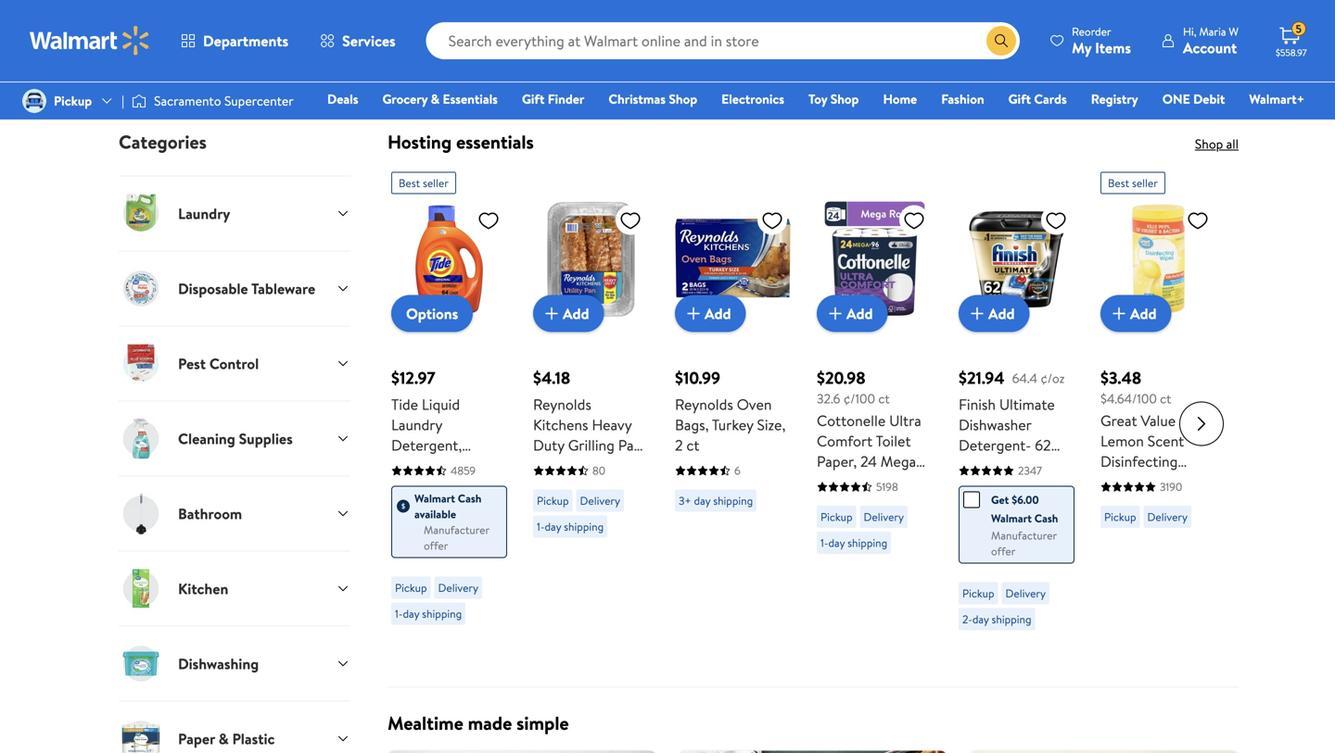 Task type: vqa. For each thing, say whether or not it's contained in the screenshot.
bottommost the walmart
yes



Task type: locate. For each thing, give the bounding box(es) containing it.
$4.18 reynolds kitchens heavy duty grilling pan, 13.25 x 9.63 x 3.5 inches
[[533, 367, 645, 497]]

laundry up disposable
[[178, 204, 230, 224]]

1 horizontal spatial &
[[431, 90, 440, 108]]

 image down walmart "image"
[[22, 89, 46, 113]]

add button up $20.98
[[817, 296, 888, 333]]

1 add from the left
[[563, 304, 589, 324]]

great
[[1101, 411, 1137, 431]]

paper & plastic button
[[119, 702, 351, 754]]

92
[[391, 476, 407, 497]]

pickup down available
[[395, 581, 427, 596]]

one debit
[[1163, 90, 1225, 108]]

& right paper
[[219, 729, 229, 750]]

seller
[[423, 175, 449, 191], [1132, 175, 1158, 191]]

scent
[[1148, 431, 1184, 452]]

best seller for great value lemon scent disinfecting wipes, 75 count, 1 lbs, 5.5 ounce
[[1108, 175, 1158, 191]]

product group containing $10.99
[[675, 165, 791, 680]]

1- for $20.98
[[821, 536, 829, 552]]

delivery down 5198
[[864, 510, 904, 526]]

add button up $10.99
[[675, 296, 746, 333]]

kitchens
[[533, 415, 588, 436]]

fashion
[[941, 90, 984, 108]]

Search search field
[[426, 22, 1020, 59]]

5 add button from the left
[[1101, 296, 1172, 333]]

1 horizontal spatial cash
[[1035, 511, 1058, 527]]

gift down pause image
[[522, 90, 545, 108]]

essentials
[[456, 129, 534, 155]]

2 horizontal spatial 1-day shipping
[[821, 536, 888, 552]]

add to favorites list, cottonelle ultra comfort toilet paper, 24 mega rolls, 268 sheets per roll (6,432 total) image
[[903, 209, 925, 233]]

delivery down 3190
[[1148, 510, 1188, 526]]

1 vertical spatial laundry
[[391, 415, 442, 436]]

1 horizontal spatial walmart
[[991, 511, 1032, 527]]

1 x from the left
[[568, 456, 575, 476]]

get $6.00 walmart cash
[[991, 493, 1058, 527]]

ct right ¢/100
[[878, 390, 890, 408]]

9.63
[[579, 456, 605, 476]]

home
[[883, 90, 917, 108]]

0 horizontal spatial dishwashing
[[178, 654, 259, 675]]

count,
[[1165, 472, 1209, 493]]

2 add to cart image from the left
[[824, 303, 847, 325]]

best seller up great value lemon scent disinfecting wipes, 75 count, 1 lbs, 5.5 ounce image
[[1108, 175, 1158, 191]]

1 horizontal spatial 1-
[[537, 520, 545, 535]]

add to cart image up $20.98
[[824, 303, 847, 325]]

0 vertical spatial cash
[[458, 491, 482, 507]]

0 vertical spatial walmart
[[415, 491, 455, 507]]

day
[[694, 494, 711, 509], [545, 520, 561, 535], [829, 536, 845, 552], [403, 607, 419, 622], [973, 612, 989, 628]]

0 horizontal spatial 1-day shipping
[[395, 607, 462, 622]]

268
[[855, 472, 879, 493]]

walmart image
[[30, 26, 150, 56]]

dishwashing inside dropdown button
[[178, 654, 259, 675]]

offer down available
[[424, 539, 448, 554]]

1 horizontal spatial seller
[[1132, 175, 1158, 191]]

1 reynolds from the left
[[533, 395, 592, 415]]

1 horizontal spatial  image
[[132, 92, 147, 110]]

3+
[[679, 494, 691, 509]]

offer
[[424, 539, 448, 554], [991, 544, 1016, 560]]

cash down $6.00
[[1035, 511, 1058, 527]]

reynolds inside $10.99 reynolds oven bags, turkey size, 2 ct
[[675, 395, 733, 415]]

add
[[563, 304, 589, 324], [705, 304, 731, 324], [847, 304, 873, 324], [989, 304, 1015, 324], [1130, 304, 1157, 324]]

per
[[817, 493, 839, 513]]

reynolds kitchens heavy duty grilling pan, 13.25 x 9.63 x 3.5 inches image
[[533, 202, 649, 318]]

reorder my items
[[1072, 24, 1131, 58]]

(6,432
[[870, 493, 912, 513]]

reynolds for $4.18
[[533, 395, 592, 415]]

2 seller from the left
[[1132, 175, 1158, 191]]

grocery & essentials link
[[374, 89, 506, 109]]

deals
[[327, 90, 358, 108]]

bathroom button
[[119, 476, 351, 552]]

dishwashing button
[[119, 627, 351, 702]]

1 horizontal spatial shop
[[831, 90, 859, 108]]

1 add button from the left
[[533, 296, 604, 333]]

search icon image
[[994, 33, 1009, 48]]

cash
[[458, 491, 482, 507], [1035, 511, 1058, 527]]

2 product group from the left
[[533, 165, 649, 680]]

options
[[406, 304, 458, 324]]

3 product group from the left
[[675, 165, 791, 680]]

0 horizontal spatial reynolds
[[533, 395, 592, 415]]

manufacturer
[[424, 523, 489, 539], [991, 528, 1057, 544]]

5.5
[[1138, 493, 1157, 513]]

1 vertical spatial dishwashing
[[178, 654, 259, 675]]

1 seller from the left
[[423, 175, 449, 191]]

seller for tide liquid laundry detergent, original, 64 loads 92 fl oz, he compatible
[[423, 175, 449, 191]]

offer down get $6.00 walmart cash walmart plus, element
[[991, 544, 1016, 560]]

laundry inside laundry dropdown button
[[178, 204, 230, 224]]

ounce
[[1160, 493, 1203, 513]]

christmas
[[609, 90, 666, 108]]

product group containing $4.18
[[533, 165, 649, 680]]

add to cart image
[[541, 303, 563, 325]]

1 horizontal spatial manufacturer offer
[[991, 528, 1057, 560]]

walmart
[[415, 491, 455, 507], [991, 511, 1032, 527]]

¢/100
[[844, 390, 875, 408]]

 image
[[22, 89, 46, 113], [132, 92, 147, 110]]

ct inside $3.48 $4.64/100 ct great value lemon scent disinfecting wipes, 75 count, 1 lbs, 5.5 ounce
[[1160, 390, 1172, 408]]

0 horizontal spatial laundry
[[178, 204, 230, 224]]

0 vertical spatial &
[[431, 90, 440, 108]]

1-
[[537, 520, 545, 535], [821, 536, 829, 552], [395, 607, 403, 622]]

paper,
[[817, 452, 857, 472]]

& right grocery
[[431, 90, 440, 108]]

shop inside christmas shop "link"
[[669, 90, 697, 108]]

$3.48
[[1101, 367, 1142, 390]]

3 add to cart image from the left
[[966, 303, 989, 325]]

cleaning supplies
[[178, 429, 293, 449]]

2 add button from the left
[[675, 296, 746, 333]]

0 horizontal spatial  image
[[22, 89, 46, 113]]

add to cart image up the $21.94
[[966, 303, 989, 325]]

laundry inside '$12.97 tide liquid laundry detergent, original, 64 loads 92 fl oz, he compatible'
[[391, 415, 442, 436]]

0 horizontal spatial shop
[[669, 90, 697, 108]]

& inside 'dropdown button'
[[219, 729, 229, 750]]

1 best seller from the left
[[399, 175, 449, 191]]

2 horizontal spatial ct
[[1160, 390, 1172, 408]]

x right 80
[[609, 456, 616, 476]]

2 reynolds from the left
[[675, 395, 733, 415]]

2 horizontal spatial 1-
[[821, 536, 829, 552]]

pause image
[[524, 78, 530, 86]]

add button up $4.18
[[533, 296, 604, 333]]

1 horizontal spatial reynolds
[[675, 395, 733, 415]]

plastic
[[232, 729, 275, 750]]

wipes,
[[1101, 472, 1143, 493]]

2 horizontal spatial shop
[[1195, 135, 1223, 153]]

all
[[1227, 135, 1239, 153]]

1 horizontal spatial x
[[609, 456, 616, 476]]

1- for $4.18
[[537, 520, 545, 535]]

1 vertical spatial cash
[[1035, 511, 1058, 527]]

add to favorites list, tide liquid laundry detergent, original, 64 loads 92 fl oz, he compatible image
[[478, 209, 500, 233]]

gift
[[522, 90, 545, 108], [1009, 90, 1031, 108]]

made
[[468, 711, 512, 737]]

add button up $3.48 at the right of the page
[[1101, 296, 1172, 333]]

1 vertical spatial walmart
[[991, 511, 1032, 527]]

manufacturer offer down compatible
[[424, 523, 489, 554]]

0 horizontal spatial manufacturer offer
[[424, 523, 489, 554]]

best down the registry
[[1108, 175, 1130, 191]]

list
[[376, 752, 1250, 754]]

dishwashing
[[959, 476, 1038, 497], [178, 654, 259, 675]]

detergent,
[[391, 436, 462, 456]]

1 horizontal spatial dishwashing
[[959, 476, 1038, 497]]

shop inside toy shop link
[[831, 90, 859, 108]]

|
[[122, 92, 124, 110]]

- left 2347
[[1002, 456, 1008, 476]]

seller up great value lemon scent disinfecting wipes, 75 count, 1 lbs, 5.5 ounce image
[[1132, 175, 1158, 191]]

manufacturer down get $6.00 walmart cash
[[991, 528, 1057, 544]]

add up $10.99
[[705, 304, 731, 324]]

0 horizontal spatial &
[[219, 729, 229, 750]]

0 vertical spatial dishwashing
[[959, 476, 1038, 497]]

0 horizontal spatial gift
[[522, 90, 545, 108]]

3+ day shipping
[[679, 494, 753, 509]]

best seller down hosting
[[399, 175, 449, 191]]

reynolds inside $4.18 reynolds kitchens heavy duty grilling pan, 13.25 x 9.63 x 3.5 inches
[[533, 395, 592, 415]]

4 product group from the left
[[817, 165, 933, 680]]

dishwashing inside $21.94 64.4 ¢/oz finish ultimate dishwasher detergent- 62 count - dishwashing tablets - dish tabs
[[959, 476, 1038, 497]]

0 horizontal spatial offer
[[424, 539, 448, 554]]

 image right |
[[132, 92, 147, 110]]

1 vertical spatial &
[[219, 729, 229, 750]]

laundry up original, in the left of the page
[[391, 415, 442, 436]]

2-day shipping
[[963, 612, 1032, 628]]

lbs,
[[1109, 493, 1134, 513]]

disposable tableware button
[[119, 251, 351, 326]]

add for $10.99
[[705, 304, 731, 324]]

duty
[[533, 436, 565, 456]]

product group containing $3.48
[[1101, 165, 1217, 680]]

- left dish
[[1007, 497, 1013, 517]]

roll
[[842, 493, 867, 513]]

&
[[431, 90, 440, 108], [219, 729, 229, 750]]

2 gift from the left
[[1009, 90, 1031, 108]]

add up $3.48 at the right of the page
[[1130, 304, 1157, 324]]

add to cart image
[[683, 303, 705, 325], [824, 303, 847, 325], [966, 303, 989, 325], [1108, 303, 1130, 325]]

reynolds down $10.99
[[675, 395, 733, 415]]

tide
[[391, 395, 418, 415]]

1 horizontal spatial best
[[1108, 175, 1130, 191]]

0 horizontal spatial x
[[568, 456, 575, 476]]

pest
[[178, 354, 206, 374]]

shop left all
[[1195, 135, 1223, 153]]

manufacturer offer down get $6.00 walmart cash
[[991, 528, 1057, 560]]

1 horizontal spatial 1-day shipping
[[537, 520, 604, 535]]

walmart inside get $6.00 walmart cash
[[991, 511, 1032, 527]]

shop right christmas on the top
[[669, 90, 697, 108]]

1 best from the left
[[399, 175, 420, 191]]

gift cards
[[1009, 90, 1067, 108]]

next slide for product carousel list image
[[1180, 402, 1224, 447]]

1 horizontal spatial offer
[[991, 544, 1016, 560]]

pickup down rolls,
[[821, 510, 853, 526]]

mega
[[881, 452, 916, 472]]

2 x from the left
[[609, 456, 616, 476]]

best down hosting
[[399, 175, 420, 191]]

add up $4.18
[[563, 304, 589, 324]]

0 horizontal spatial cash
[[458, 491, 482, 507]]

list item
[[376, 752, 668, 754], [668, 752, 959, 754], [959, 752, 1250, 754]]

0 horizontal spatial ct
[[687, 436, 700, 456]]

product group
[[391, 165, 507, 680], [533, 165, 649, 680], [675, 165, 791, 680], [817, 165, 933, 680], [959, 165, 1075, 680], [1101, 165, 1217, 680]]

$4.64/100
[[1101, 390, 1157, 408]]

0 vertical spatial laundry
[[178, 204, 230, 224]]

1 horizontal spatial best seller
[[1108, 175, 1158, 191]]

2 best seller from the left
[[1108, 175, 1158, 191]]

ct right "2" in the right of the page
[[687, 436, 700, 456]]

disposable
[[178, 279, 248, 299]]

0 horizontal spatial walmart
[[415, 491, 455, 507]]

2 best from the left
[[1108, 175, 1130, 191]]

1 list item from the left
[[376, 752, 668, 754]]

5 product group from the left
[[959, 165, 1075, 680]]

add button for $4.18
[[533, 296, 604, 333]]

3190
[[1160, 480, 1183, 495]]

cash down 4859
[[458, 491, 482, 507]]

1 add to cart image from the left
[[683, 303, 705, 325]]

add button for $10.99
[[675, 296, 746, 333]]

Walmart Site-Wide search field
[[426, 22, 1020, 59]]

1 horizontal spatial laundry
[[391, 415, 442, 436]]

1 horizontal spatial ct
[[878, 390, 890, 408]]

add to favorites list, reynolds kitchens heavy duty grilling pan, 13.25 x 9.63 x 3.5 inches image
[[619, 209, 642, 233]]

oz,
[[423, 476, 441, 497]]

1-day shipping
[[537, 520, 604, 535], [821, 536, 888, 552], [395, 607, 462, 622]]

1 product group from the left
[[391, 165, 507, 680]]

cards
[[1034, 90, 1067, 108]]

he
[[445, 476, 464, 497]]

mealtime
[[388, 711, 463, 737]]

add for $20.98
[[847, 304, 873, 324]]

2-
[[963, 612, 973, 628]]

0 horizontal spatial manufacturer
[[424, 523, 489, 539]]

product group containing $21.94
[[959, 165, 1075, 680]]

manufacturer down compatible
[[424, 523, 489, 539]]

ct
[[878, 390, 890, 408], [1160, 390, 1172, 408], [687, 436, 700, 456]]

reynolds for $10.99
[[675, 395, 733, 415]]

24
[[861, 452, 877, 472]]

64
[[450, 456, 467, 476]]

0 horizontal spatial best
[[399, 175, 420, 191]]

add to cart image up $10.99
[[683, 303, 705, 325]]

seller down hosting
[[423, 175, 449, 191]]

gift left cards
[[1009, 90, 1031, 108]]

ct up value
[[1160, 390, 1172, 408]]

x left 9.63
[[568, 456, 575, 476]]

0 horizontal spatial seller
[[423, 175, 449, 191]]

cash inside walmart cash available
[[458, 491, 482, 507]]

add up the $21.94
[[989, 304, 1015, 324]]

add to favorites list, finish ultimate dishwasher detergent- 62 count - dishwashing tablets - dish tabs image
[[1045, 209, 1067, 233]]

reynolds down $4.18
[[533, 395, 592, 415]]

shop right toy
[[831, 90, 859, 108]]

2 add from the left
[[705, 304, 731, 324]]

pest control
[[178, 354, 259, 374]]

0 horizontal spatial best seller
[[399, 175, 449, 191]]

add up $20.98
[[847, 304, 873, 324]]

hosting essentials
[[388, 129, 534, 155]]

75
[[1146, 472, 1162, 493]]

6 product group from the left
[[1101, 165, 1217, 680]]

walmart inside walmart cash available
[[415, 491, 455, 507]]

simple
[[517, 711, 569, 737]]

sheets
[[883, 472, 926, 493]]

3 add button from the left
[[817, 296, 888, 333]]

delivery
[[580, 494, 620, 509], [864, 510, 904, 526], [1148, 510, 1188, 526], [438, 581, 479, 596], [1006, 586, 1046, 602]]

1 gift from the left
[[522, 90, 545, 108]]

shop for christmas shop
[[669, 90, 697, 108]]

add to cart image up $3.48 at the right of the page
[[1108, 303, 1130, 325]]

gift for gift finder
[[522, 90, 545, 108]]

3 add from the left
[[847, 304, 873, 324]]

0 horizontal spatial 1-
[[395, 607, 403, 622]]

add button up the $21.94
[[959, 296, 1030, 333]]

1 horizontal spatial gift
[[1009, 90, 1031, 108]]



Task type: describe. For each thing, give the bounding box(es) containing it.
best for great value lemon scent disinfecting wipes, 75 count, 1 lbs, 5.5 ounce
[[1108, 175, 1130, 191]]

toy shop
[[809, 90, 859, 108]]

finder
[[548, 90, 585, 108]]

product group containing $12.97
[[391, 165, 507, 680]]

inches
[[533, 476, 574, 497]]

deals link
[[319, 89, 367, 109]]

electronics link
[[713, 89, 793, 109]]

shop for toy shop
[[831, 90, 859, 108]]

product group containing $20.98
[[817, 165, 933, 680]]

add to cart image for finish ultimate dishwasher detergent- 62 count - dishwashing tablets - dish tabs
[[966, 303, 989, 325]]

Get $6.00 Walmart Cash checkbox
[[963, 492, 980, 509]]

pickup down "13.25"
[[537, 494, 569, 509]]

pickup left 5.5
[[1104, 510, 1136, 526]]

cleaning supplies button
[[119, 401, 351, 476]]

$21.94
[[959, 367, 1005, 390]]

comfort
[[817, 431, 873, 452]]

dishwasher
[[959, 415, 1032, 436]]

supplies
[[239, 429, 293, 449]]

& for grocery
[[431, 90, 440, 108]]

toy shop link
[[800, 89, 867, 109]]

tide liquid laundry detergent, original, 64 loads 92 fl oz, he compatible image
[[391, 202, 507, 318]]

& for paper
[[219, 729, 229, 750]]

services button
[[304, 19, 411, 63]]

 image for pickup
[[22, 89, 46, 113]]

1-day shipping for $20.98
[[821, 536, 888, 552]]

80
[[593, 463, 606, 479]]

toilet
[[876, 431, 911, 452]]

great value lemon scent disinfecting wipes, 75 count, 1 lbs, 5.5 ounce image
[[1101, 202, 1217, 318]]

original,
[[391, 456, 446, 476]]

pickup up 2-
[[963, 586, 995, 602]]

services
[[342, 31, 396, 51]]

3 list item from the left
[[959, 752, 1250, 754]]

registry link
[[1083, 89, 1147, 109]]

ultra
[[889, 411, 922, 431]]

2 list item from the left
[[668, 752, 959, 754]]

control
[[209, 354, 259, 374]]

add to cart image for reynolds oven bags, turkey size, 2 ct
[[683, 303, 705, 325]]

walmart+
[[1249, 90, 1305, 108]]

get $6.00 walmart cash walmart plus, element
[[963, 491, 1059, 528]]

finish ultimate dishwasher detergent- 62 count - dishwashing tablets - dish tabs image
[[959, 202, 1075, 318]]

supercenter
[[224, 92, 294, 110]]

ct inside $10.99 reynolds oven bags, turkey size, 2 ct
[[687, 436, 700, 456]]

one debit link
[[1154, 89, 1234, 109]]

christmas shop
[[609, 90, 697, 108]]

disposable tableware
[[178, 279, 315, 299]]

gift for gift cards
[[1009, 90, 1031, 108]]

5 add from the left
[[1130, 304, 1157, 324]]

departments
[[203, 31, 288, 51]]

cottonelle
[[817, 411, 886, 431]]

best for tide liquid laundry detergent, original, 64 loads 92 fl oz, he compatible
[[399, 175, 420, 191]]

departments button
[[165, 19, 304, 63]]

1 horizontal spatial manufacturer
[[991, 528, 1057, 544]]

delivery up 2-day shipping
[[1006, 586, 1046, 602]]

pickup left |
[[54, 92, 92, 110]]

add to cart image for cottonelle ultra comfort toilet paper, 24 mega rolls, 268 sheets per roll (6,432 total)
[[824, 303, 847, 325]]

62
[[1035, 436, 1051, 456]]

best seller for tide liquid laundry detergent, original, 64 loads 92 fl oz, he compatible
[[399, 175, 449, 191]]

reynolds oven bags, turkey size, 2 ct image
[[675, 202, 791, 318]]

lemon
[[1101, 431, 1144, 452]]

$558.97
[[1276, 46, 1307, 59]]

$12.97 tide liquid laundry detergent, original, 64 loads 92 fl oz, he compatible
[[391, 367, 507, 517]]

add to favorites list, great value lemon scent disinfecting wipes, 75 count, 1 lbs, 5.5 ounce image
[[1187, 209, 1209, 233]]

shop all link
[[1195, 135, 1239, 153]]

electronics
[[722, 90, 785, 108]]

christmas shop link
[[600, 89, 706, 109]]

delivery down available
[[438, 581, 479, 596]]

grocery
[[383, 90, 428, 108]]

my
[[1072, 38, 1092, 58]]

add for $4.18
[[563, 304, 589, 324]]

fashion link
[[933, 89, 993, 109]]

essentials
[[443, 90, 498, 108]]

4 add from the left
[[989, 304, 1015, 324]]

kitchen button
[[119, 552, 351, 627]]

get
[[991, 493, 1009, 508]]

4859
[[451, 463, 476, 479]]

hosting
[[388, 129, 452, 155]]

available
[[415, 507, 456, 523]]

maria
[[1199, 24, 1226, 39]]

oven
[[737, 395, 772, 415]]

kitchen
[[178, 579, 228, 600]]

paper
[[178, 729, 215, 750]]

2
[[675, 436, 683, 456]]

heavy
[[592, 415, 632, 436]]

 image for sacramento supercenter
[[132, 92, 147, 110]]

bags,
[[675, 415, 709, 436]]

value
[[1141, 411, 1176, 431]]

0 vertical spatial -
[[1002, 456, 1008, 476]]

6
[[734, 463, 741, 479]]

hi,
[[1183, 24, 1197, 39]]

liquid
[[422, 395, 460, 415]]

grilling
[[568, 436, 615, 456]]

ultimate
[[1000, 395, 1055, 415]]

4 add button from the left
[[959, 296, 1030, 333]]

w
[[1229, 24, 1239, 39]]

turkey
[[712, 415, 754, 436]]

cash inside get $6.00 walmart cash
[[1035, 511, 1058, 527]]

3.5
[[619, 456, 638, 476]]

¢/oz
[[1041, 370, 1065, 388]]

hi, maria w account
[[1183, 24, 1239, 58]]

loads
[[471, 456, 507, 476]]

add to favorites list, reynolds oven bags, turkey size, 2 ct image
[[761, 209, 784, 233]]

rolls,
[[817, 472, 851, 493]]

delivery down 80
[[580, 494, 620, 509]]

1 vertical spatial -
[[1007, 497, 1013, 517]]

walmart cash available
[[415, 491, 482, 523]]

seller for great value lemon scent disinfecting wipes, 75 count, 1 lbs, 5.5 ounce
[[1132, 175, 1158, 191]]

$6.00
[[1012, 493, 1039, 508]]

total)
[[817, 513, 853, 533]]

1-day shipping for $4.18
[[537, 520, 604, 535]]

home link
[[875, 89, 926, 109]]

cottonelle ultra comfort toilet paper, 24 mega rolls, 268 sheets per roll (6,432 total) image
[[817, 202, 933, 318]]

toy
[[809, 90, 828, 108]]

ct inside $20.98 32.6 ¢/100 ct cottonelle ultra comfort toilet paper, 24 mega rolls, 268 sheets per roll (6,432 total)
[[878, 390, 890, 408]]

tabs
[[959, 517, 987, 538]]

walmart+ link
[[1241, 89, 1313, 109]]

$20.98 32.6 ¢/100 ct cottonelle ultra comfort toilet paper, 24 mega rolls, 268 sheets per roll (6,432 total)
[[817, 367, 926, 533]]

$10.99
[[675, 367, 720, 390]]

disinfecting
[[1101, 452, 1178, 472]]

account
[[1183, 38, 1237, 58]]

add button for $20.98
[[817, 296, 888, 333]]

13.25
[[533, 456, 565, 476]]

4 add to cart image from the left
[[1108, 303, 1130, 325]]

carousel controls navigation
[[509, 71, 827, 93]]

items
[[1095, 38, 1131, 58]]

$20.98
[[817, 367, 866, 390]]

5198
[[876, 480, 898, 495]]

sacramento supercenter
[[154, 92, 294, 110]]



